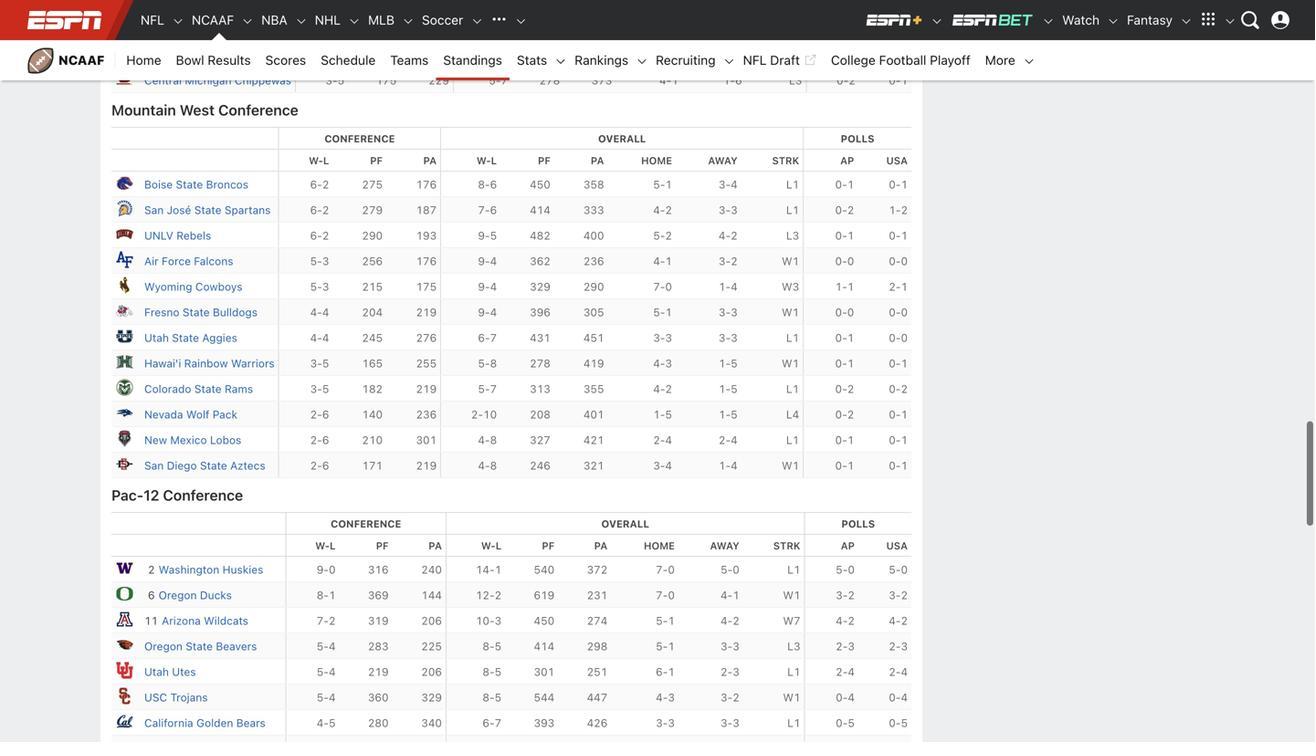 Task type: vqa. For each thing, say whether or not it's contained in the screenshot.
301
yes



Task type: locate. For each thing, give the bounding box(es) containing it.
3 5-4 from the top
[[317, 692, 336, 705]]

0 vertical spatial 7-0
[[653, 281, 672, 293]]

3-5 down nhl link on the left of page
[[326, 49, 345, 61]]

4-2
[[653, 204, 672, 217], [719, 230, 738, 242], [653, 383, 672, 396], [721, 615, 740, 628], [836, 615, 855, 628], [889, 615, 908, 628]]

trojans
[[170, 692, 208, 705]]

329 down 362
[[530, 281, 551, 293]]

0 vertical spatial 8-5
[[483, 641, 502, 653]]

8- for 206
[[483, 666, 495, 679]]

3-5 for 175
[[326, 74, 345, 87]]

4-3 down 6-1
[[656, 692, 675, 705]]

more
[[986, 53, 1016, 68]]

0 horizontal spatial 0-4
[[836, 692, 855, 705]]

333
[[584, 204, 604, 217]]

204 for 3-5
[[376, 23, 397, 36]]

l3 down draft
[[789, 74, 803, 87]]

state right ball
[[166, 49, 193, 61]]

9- for 329
[[478, 281, 490, 293]]

2-3
[[836, 641, 855, 653], [889, 641, 908, 653], [721, 666, 740, 679]]

8 for 278
[[490, 357, 497, 370]]

290 up 305
[[584, 281, 604, 293]]

1 horizontal spatial 329
[[530, 281, 551, 293]]

1 vertical spatial 5-7
[[478, 383, 497, 396]]

176
[[416, 178, 437, 191], [416, 255, 437, 268]]

1-5 for 3-3
[[723, 49, 742, 61]]

state down wyoming cowboys link
[[183, 306, 210, 319]]

1 horizontal spatial 2-3
[[836, 641, 855, 653]]

oregon state beavers
[[144, 641, 257, 653]]

7 for 431
[[490, 332, 497, 345]]

1 horizontal spatial 0-4
[[889, 692, 908, 705]]

arizona
[[162, 615, 201, 628]]

3-5 for 165
[[310, 357, 329, 370]]

6-2
[[310, 178, 329, 191], [310, 204, 329, 217], [310, 230, 329, 242]]

215
[[362, 281, 383, 293]]

208
[[530, 409, 551, 421]]

3 8-5 from the top
[[483, 692, 502, 705]]

450 up 482
[[530, 178, 551, 191]]

0 vertical spatial utah
[[144, 332, 169, 345]]

2 usa from the top
[[887, 541, 908, 552]]

2 vertical spatial 9-4
[[478, 306, 497, 319]]

1 horizontal spatial 175
[[416, 281, 437, 293]]

w1 up w3
[[782, 255, 800, 268]]

l4
[[787, 409, 800, 421]]

4-3 for 1-5
[[653, 357, 672, 370]]

w1 for 321
[[782, 460, 800, 473]]

278 up 313
[[530, 357, 551, 370]]

2-1
[[889, 281, 908, 293]]

8 up 10
[[490, 357, 497, 370]]

bears
[[236, 717, 266, 730]]

276
[[416, 332, 437, 345]]

301 right "210"
[[416, 434, 437, 447]]

396
[[530, 306, 551, 319]]

1 vertical spatial 6-2
[[310, 204, 329, 217]]

csu image
[[115, 378, 133, 397]]

l1 for 372
[[788, 564, 801, 577]]

0 vertical spatial 450
[[530, 178, 551, 191]]

1 5-3 from the top
[[310, 255, 329, 268]]

4-3 right 419
[[653, 357, 672, 370]]

cmu image
[[115, 70, 133, 88]]

0 vertical spatial ap
[[841, 155, 855, 167]]

l1 for 293
[[789, 49, 803, 61]]

oregon up "utah utes" link
[[144, 641, 183, 653]]

4-4
[[310, 306, 329, 319], [310, 332, 329, 345]]

219 for 5-7
[[416, 383, 437, 396]]

scores
[[266, 53, 306, 68]]

1 vertical spatial 414
[[534, 641, 555, 653]]

home for pac-12 conference
[[644, 541, 675, 552]]

7-0 right 231
[[656, 590, 675, 602]]

1 vertical spatial 176
[[416, 255, 437, 268]]

espn+ image
[[865, 13, 924, 27]]

219 up 276
[[416, 306, 437, 319]]

utah up usc
[[144, 666, 169, 679]]

1 vertical spatial 8-5
[[483, 666, 502, 679]]

206 down 144
[[421, 615, 442, 628]]

236
[[584, 255, 604, 268], [416, 409, 437, 421]]

6-2 for 290
[[310, 230, 329, 242]]

san down new
[[144, 460, 164, 473]]

2-6 for 140
[[310, 409, 329, 421]]

overall up '358'
[[598, 133, 646, 145]]

175 down 154
[[376, 74, 397, 87]]

2 washington huskies
[[148, 564, 263, 577]]

5-7 down 5-8
[[478, 383, 497, 396]]

pf up 540
[[542, 541, 555, 552]]

3-5 for 154
[[326, 49, 345, 61]]

0 vertical spatial 290
[[362, 230, 383, 242]]

1 4-4 from the top
[[310, 306, 329, 319]]

1 utah from the top
[[144, 332, 169, 345]]

2 san from the top
[[144, 460, 164, 473]]

2 1-4 from the top
[[719, 460, 738, 473]]

0-
[[889, 23, 901, 36], [837, 49, 849, 61], [889, 49, 901, 61], [837, 74, 849, 87], [889, 74, 901, 87], [836, 178, 848, 191], [889, 178, 901, 191], [836, 204, 848, 217], [836, 230, 848, 242], [889, 230, 901, 242], [836, 255, 848, 268], [889, 255, 901, 268], [836, 306, 848, 319], [889, 306, 901, 319], [836, 332, 848, 345], [889, 332, 901, 345], [836, 357, 848, 370], [889, 357, 901, 370], [836, 383, 848, 396], [889, 383, 901, 396], [836, 409, 848, 421], [889, 409, 901, 421], [836, 434, 848, 447], [889, 434, 901, 447], [836, 460, 848, 473], [889, 460, 901, 473], [836, 692, 848, 705], [889, 692, 901, 705], [836, 717, 848, 730], [889, 717, 901, 730]]

4-4 for 245
[[310, 332, 329, 345]]

0 vertical spatial 301
[[416, 434, 437, 447]]

external link image
[[804, 49, 817, 71]]

1 ap from the top
[[841, 155, 855, 167]]

2 2-6 from the top
[[310, 434, 329, 447]]

soccer
[[422, 12, 463, 27]]

2 vertical spatial 7-0
[[656, 590, 675, 602]]

450 down the 619
[[534, 615, 555, 628]]

1 5-0 from the left
[[721, 564, 740, 577]]

0 vertical spatial 5-3
[[310, 255, 329, 268]]

pa up 187
[[423, 155, 437, 167]]

watch image
[[1107, 15, 1120, 28]]

7- right 231
[[656, 590, 668, 602]]

0 vertical spatial 4-8
[[489, 49, 508, 61]]

1 vertical spatial 7-0
[[656, 564, 675, 577]]

unm image
[[115, 430, 133, 448]]

1- for 3-3
[[723, 49, 736, 61]]

espn bet image
[[951, 13, 1035, 27], [1043, 15, 1055, 28]]

1 6-2 from the top
[[310, 178, 329, 191]]

9- for 482
[[478, 230, 490, 242]]

l1 for 426
[[788, 717, 801, 730]]

1 vertical spatial 5-3
[[310, 281, 329, 293]]

1 vertical spatial usa
[[887, 541, 908, 552]]

8- for 176
[[478, 178, 490, 191]]

206 down 225
[[421, 666, 442, 679]]

2 vertical spatial 4-8
[[478, 460, 497, 473]]

1 vertical spatial michigan
[[185, 74, 232, 87]]

1 2-6 from the top
[[310, 409, 329, 421]]

soccer image
[[471, 15, 484, 28]]

8- for 329
[[483, 692, 495, 705]]

204
[[376, 23, 397, 36], [362, 306, 383, 319]]

8-5 for 544
[[483, 692, 502, 705]]

w1 up l4
[[782, 357, 800, 370]]

1 vertical spatial 204
[[362, 306, 383, 319]]

7-6
[[478, 204, 497, 217]]

3-5 left 165
[[310, 357, 329, 370]]

0 vertical spatial l3
[[789, 74, 803, 87]]

2-6 left 140
[[310, 409, 329, 421]]

1 1-4 from the top
[[719, 281, 738, 293]]

1 usa from the top
[[887, 155, 908, 167]]

overall up 372
[[602, 519, 650, 531]]

5-8
[[478, 357, 497, 370]]

3-4
[[719, 178, 738, 191], [653, 460, 672, 473]]

2 vertical spatial 5-4
[[317, 692, 336, 705]]

2 176 from the top
[[416, 255, 437, 268]]

7- down 5-2
[[653, 281, 666, 293]]

2 4-4 from the top
[[310, 332, 329, 345]]

0 vertical spatial usa
[[887, 155, 908, 167]]

5-3 left the 256
[[310, 255, 329, 268]]

state down hawai'i rainbow warriors link
[[194, 383, 222, 396]]

6-7 for mountain west conference
[[478, 332, 497, 345]]

1 9-4 from the top
[[478, 255, 497, 268]]

wyoming cowboys link
[[144, 281, 243, 293]]

1-5 for 4-2
[[719, 383, 738, 396]]

2-6 for 171
[[310, 460, 329, 473]]

0 vertical spatial 9-4
[[478, 255, 497, 268]]

176 for 256
[[416, 255, 437, 268]]

176 up 187
[[416, 178, 437, 191]]

3-5 left nhl icon
[[326, 23, 345, 36]]

2 5-3 from the top
[[310, 281, 329, 293]]

w1 for 305
[[782, 306, 800, 319]]

11 arizona wildcats
[[144, 615, 248, 628]]

arizona wildcats link
[[162, 615, 248, 628]]

2 0-5 from the left
[[889, 717, 908, 730]]

0 vertical spatial san
[[144, 204, 164, 217]]

1 5-4 from the top
[[317, 641, 336, 653]]

9-4 for 329
[[478, 281, 497, 293]]

229
[[429, 74, 449, 87]]

1 vertical spatial 5-4
[[317, 666, 336, 679]]

diego
[[167, 460, 197, 473]]

1 vertical spatial broncos
[[206, 178, 249, 191]]

l1 for 421
[[787, 434, 800, 447]]

6-1
[[656, 666, 675, 679]]

state for broncos
[[176, 178, 203, 191]]

2 vertical spatial 4-1
[[721, 590, 740, 602]]

1 vertical spatial 4-1
[[653, 255, 672, 268]]

ore image
[[115, 585, 133, 603]]

2 5-0 from the left
[[836, 564, 855, 577]]

1 horizontal spatial 301
[[534, 666, 555, 679]]

219 left rankings
[[540, 49, 560, 61]]

7- down 8-6
[[478, 204, 490, 217]]

329 up 340
[[421, 692, 442, 705]]

0 vertical spatial 2-6
[[310, 409, 329, 421]]

0 vertical spatial ncaaf
[[192, 12, 234, 27]]

0 vertical spatial michigan
[[190, 23, 237, 36]]

0 vertical spatial 176
[[416, 178, 437, 191]]

1 vertical spatial nfl
[[743, 53, 767, 68]]

0 vertical spatial 1-4
[[719, 281, 738, 293]]

1 vertical spatial 9-4
[[478, 281, 497, 293]]

polls for mountain west conference
[[841, 133, 875, 145]]

conference up the 316
[[331, 519, 401, 531]]

3 9-4 from the top
[[478, 306, 497, 319]]

204 up 245
[[362, 306, 383, 319]]

0 vertical spatial 329
[[530, 281, 551, 293]]

6 oregon ducks
[[148, 590, 232, 602]]

broncos up san josé state spartans link
[[206, 178, 249, 191]]

219 for 9-4
[[416, 306, 437, 319]]

1 vertical spatial away
[[710, 541, 740, 552]]

away
[[708, 155, 738, 167], [710, 541, 740, 552]]

8 left 246
[[490, 460, 497, 473]]

state for cardinals
[[166, 49, 193, 61]]

ncaaf left ncaaf image at top
[[192, 12, 234, 27]]

overall
[[598, 133, 646, 145], [602, 519, 650, 531]]

1 vertical spatial utah
[[144, 666, 169, 679]]

1 vertical spatial san
[[144, 460, 164, 473]]

ap for mountain west conference
[[841, 155, 855, 167]]

state up the josé at the top left of page
[[176, 178, 203, 191]]

3-5 down schedule
[[326, 74, 345, 87]]

7-0 for 4-1
[[656, 590, 675, 602]]

6 left 140
[[322, 409, 329, 421]]

0 vertical spatial 5-7
[[489, 74, 508, 87]]

san
[[144, 204, 164, 217], [144, 460, 164, 473]]

l3 down w7
[[788, 641, 801, 653]]

414 up 482
[[530, 204, 551, 217]]

1- for 4-3
[[719, 357, 731, 370]]

8-5 for 301
[[483, 666, 502, 679]]

8 down 10
[[490, 434, 497, 447]]

michigan for chippewas
[[185, 74, 232, 87]]

2 8-5 from the top
[[483, 666, 502, 679]]

mlb image
[[402, 15, 415, 28]]

231
[[587, 590, 608, 602]]

5-4 for 219
[[317, 666, 336, 679]]

fantasy link
[[1120, 0, 1180, 40]]

hawai'i
[[144, 357, 181, 370]]

7
[[501, 74, 508, 87], [490, 332, 497, 345], [490, 383, 497, 396], [495, 717, 502, 730]]

1-1
[[836, 281, 855, 293]]

1-4 for w3
[[719, 281, 738, 293]]

w1
[[782, 255, 800, 268], [782, 306, 800, 319], [782, 357, 800, 370], [782, 460, 800, 473], [783, 590, 801, 602], [783, 692, 801, 705]]

1 vertical spatial 4-8
[[478, 434, 497, 447]]

0-0
[[836, 255, 855, 268], [889, 255, 908, 268], [836, 306, 855, 319], [889, 306, 908, 319], [889, 332, 908, 345]]

414 up 544
[[534, 641, 555, 653]]

ncaaf left ball image
[[58, 53, 105, 68]]

ncaaf link up cardinals
[[184, 0, 241, 40]]

5-7 for 313
[[478, 383, 497, 396]]

1 horizontal spatial ncaaf
[[192, 12, 234, 27]]

w1 down w7
[[783, 692, 801, 705]]

5-4 for 283
[[317, 641, 336, 653]]

3-3
[[660, 49, 679, 61], [719, 204, 738, 217], [719, 306, 738, 319], [653, 332, 672, 345], [719, 332, 738, 345], [721, 641, 740, 653], [656, 717, 675, 730], [721, 717, 740, 730]]

12-2
[[476, 590, 502, 602]]

414
[[530, 204, 551, 217], [534, 641, 555, 653]]

1 vertical spatial 206
[[421, 666, 442, 679]]

away for pac-12 conference
[[710, 541, 740, 552]]

2 horizontal spatial 5-0
[[889, 564, 908, 577]]

1 horizontal spatial 236
[[584, 255, 604, 268]]

0 vertical spatial 278
[[540, 74, 560, 87]]

9-0
[[317, 564, 336, 577]]

polls for pac-12 conference
[[842, 519, 876, 531]]

0 vertical spatial 4-1
[[660, 74, 679, 87]]

219 down 283
[[368, 666, 389, 679]]

1 0-5 from the left
[[836, 717, 855, 730]]

482
[[530, 230, 551, 242]]

utah down fresno on the left top of the page
[[144, 332, 169, 345]]

nfl inside 'link'
[[743, 53, 767, 68]]

1 vertical spatial 236
[[416, 409, 437, 421]]

l3 for 2-3
[[788, 641, 801, 653]]

165
[[362, 357, 383, 370]]

9-4 for 396
[[478, 306, 497, 319]]

1 vertical spatial home
[[644, 541, 675, 552]]

fresno
[[144, 306, 180, 319]]

175 up 276
[[416, 281, 437, 293]]

san left the josé at the top left of page
[[144, 204, 164, 217]]

1 san from the top
[[144, 204, 164, 217]]

2 ap from the top
[[841, 541, 855, 552]]

l3 for 0-2
[[789, 74, 803, 87]]

aztecs
[[230, 460, 266, 473]]

6-7 left 393
[[483, 717, 502, 730]]

rankings
[[575, 53, 629, 68]]

1- for 7-0
[[719, 281, 731, 293]]

5-1 for 305
[[653, 306, 672, 319]]

nhl image
[[348, 15, 361, 28]]

2 206 from the top
[[421, 666, 442, 679]]

0 vertical spatial nfl
[[141, 12, 164, 27]]

pa up '358'
[[591, 155, 604, 167]]

sdsu image
[[115, 455, 133, 473]]

cardinals
[[197, 49, 245, 61]]

stats
[[517, 53, 547, 68]]

219 right 171
[[416, 460, 437, 473]]

espn bet image up more
[[951, 13, 1035, 27]]

544
[[534, 692, 555, 705]]

204 for 4-4
[[362, 306, 383, 319]]

orst image
[[115, 636, 133, 654]]

0 vertical spatial home
[[642, 155, 672, 167]]

0 horizontal spatial 3-4
[[653, 460, 672, 473]]

1 vertical spatial ap
[[841, 541, 855, 552]]

7-0 right 372
[[656, 564, 675, 577]]

san for san josé state spartans
[[144, 204, 164, 217]]

206 for 319
[[421, 615, 442, 628]]

0 vertical spatial broncos
[[240, 23, 283, 36]]

1 horizontal spatial 0-5
[[889, 717, 908, 730]]

nev image
[[115, 404, 133, 422]]

nfl inside 'global navigation' element
[[141, 12, 164, 27]]

1 176 from the top
[[416, 178, 437, 191]]

0 horizontal spatial 0-5
[[836, 717, 855, 730]]

global navigation element
[[18, 0, 1297, 40]]

176 down 193
[[416, 255, 437, 268]]

1 horizontal spatial 3-4
[[719, 178, 738, 191]]

2 0-4 from the left
[[889, 692, 908, 705]]

369
[[368, 590, 389, 602]]

l1 for 251
[[788, 666, 801, 679]]

210
[[362, 434, 383, 447]]

0-2 for 401
[[836, 409, 855, 421]]

watch link
[[1055, 0, 1107, 40]]

0 vertical spatial 5-4
[[317, 641, 336, 653]]

6-2 for 275
[[310, 178, 329, 191]]

w1 up w7
[[783, 590, 801, 602]]

air
[[144, 255, 159, 268]]

219 down 255
[[416, 383, 437, 396]]

4-1 for 3
[[660, 74, 679, 87]]

2 vertical spatial 6-2
[[310, 230, 329, 242]]

state down 11 arizona wildcats
[[186, 641, 213, 653]]

0 vertical spatial 6-7
[[478, 332, 497, 345]]

oregon up arizona
[[159, 590, 197, 602]]

home
[[126, 53, 161, 68]]

pf up the 316
[[376, 541, 389, 552]]

5-1 for 274
[[656, 615, 675, 628]]

nfl link
[[133, 0, 172, 40]]

355
[[584, 383, 604, 396]]

utah for utah state aggies
[[144, 332, 169, 345]]

1 vertical spatial 2-6
[[310, 434, 329, 447]]

michigan up cardinals
[[190, 23, 237, 36]]

7 left 393
[[495, 717, 502, 730]]

afa image
[[115, 251, 133, 269]]

l3 up w3
[[787, 230, 800, 242]]

2 utah from the top
[[144, 666, 169, 679]]

0 vertical spatial 4-3
[[653, 357, 672, 370]]

3-5 left 182
[[310, 383, 329, 396]]

espn bet image left watch
[[1043, 15, 1055, 28]]

mountain
[[111, 102, 176, 119]]

2-6 left 171
[[310, 460, 329, 473]]

1 horizontal spatial nfl
[[743, 53, 767, 68]]

1 vertical spatial 4-4
[[310, 332, 329, 345]]

college
[[831, 53, 876, 68]]

7-0 for 5-0
[[656, 564, 675, 577]]

1- for 1-5
[[719, 409, 731, 421]]

187
[[416, 204, 437, 217]]

450 for 358
[[530, 178, 551, 191]]

1-2
[[889, 204, 908, 217]]

state down fresno state bulldogs link
[[172, 332, 199, 345]]

0 vertical spatial 6-2
[[310, 178, 329, 191]]

3 2-6 from the top
[[310, 460, 329, 473]]

236 down '400'
[[584, 255, 604, 268]]

0 horizontal spatial 5-0
[[721, 564, 740, 577]]

1 vertical spatial strk
[[774, 541, 801, 552]]

290 up the 256
[[362, 230, 383, 242]]

4-8
[[489, 49, 508, 61], [478, 434, 497, 447], [478, 460, 497, 473]]

240
[[421, 564, 442, 577]]

fresno state bulldogs link
[[144, 306, 258, 319]]

teams link
[[383, 40, 436, 80]]

1 vertical spatial 290
[[584, 281, 604, 293]]

sjsu image
[[115, 199, 133, 218]]

0 vertical spatial away
[[708, 155, 738, 167]]

1 vertical spatial 6-7
[[483, 717, 502, 730]]

mexico
[[170, 434, 207, 447]]

broncos up scores
[[240, 23, 283, 36]]

3 5-0 from the left
[[889, 564, 908, 577]]

hawai'i rainbow warriors link
[[144, 357, 275, 370]]

football
[[879, 53, 927, 68]]

8 left stats
[[501, 49, 508, 61]]

0 horizontal spatial 329
[[421, 692, 442, 705]]

1- for 4-1
[[723, 74, 736, 87]]

1 vertical spatial overall
[[602, 519, 650, 531]]

cal image
[[115, 713, 133, 731]]

293
[[592, 49, 612, 61]]

0 vertical spatial 414
[[530, 204, 551, 217]]

2 5-4 from the top
[[317, 666, 336, 679]]

2 vertical spatial 8-5
[[483, 692, 502, 705]]

7-0 down 5-2
[[653, 281, 672, 293]]

more sports image
[[515, 15, 527, 28]]

5-7 down the standings
[[489, 74, 508, 87]]

pa
[[423, 155, 437, 167], [591, 155, 604, 167], [429, 541, 442, 552], [594, 541, 608, 552]]

2 9-4 from the top
[[478, 281, 497, 293]]

0 horizontal spatial nfl
[[141, 12, 164, 27]]

0
[[848, 255, 855, 268], [901, 255, 908, 268], [666, 281, 672, 293], [848, 306, 855, 319], [901, 306, 908, 319], [901, 332, 908, 345], [329, 564, 336, 577], [668, 564, 675, 577], [733, 564, 740, 577], [848, 564, 855, 577], [901, 564, 908, 577], [668, 590, 675, 602]]

421
[[584, 434, 604, 447]]

7 for 313
[[490, 383, 497, 396]]

7- for 372
[[656, 564, 668, 577]]

more espn image
[[1195, 6, 1223, 34]]

0 vertical spatial polls
[[841, 133, 875, 145]]

4-1 for 2
[[653, 255, 672, 268]]

2-
[[889, 281, 901, 293], [310, 409, 322, 421], [471, 409, 483, 421], [310, 434, 322, 447], [653, 434, 666, 447], [719, 434, 731, 447], [310, 460, 322, 473], [836, 641, 848, 653], [889, 641, 901, 653], [721, 666, 733, 679], [836, 666, 848, 679], [889, 666, 901, 679]]

8- for 225
[[483, 641, 495, 653]]

2 6-2 from the top
[[310, 204, 329, 217]]

6 up 11
[[148, 590, 155, 602]]

nfl left nfl icon
[[141, 12, 164, 27]]

6-7 up 5-8
[[478, 332, 497, 345]]

1 vertical spatial 1-4
[[719, 460, 738, 473]]

nfl right 'recruiting' icon
[[743, 53, 767, 68]]

wash image
[[115, 559, 133, 578]]

1 horizontal spatial 5-0
[[836, 564, 855, 577]]

3 6-2 from the top
[[310, 230, 329, 242]]

0 vertical spatial 204
[[376, 23, 397, 36]]

1 206 from the top
[[421, 615, 442, 628]]

w3
[[782, 281, 800, 293]]

1 vertical spatial 450
[[534, 615, 555, 628]]

5-1 for 298
[[656, 641, 675, 653]]

2-6 left "210"
[[310, 434, 329, 447]]

7 left stats link
[[501, 74, 508, 87]]

1 8-5 from the top
[[483, 641, 502, 653]]

1 vertical spatial 301
[[534, 666, 555, 679]]

ball image
[[115, 44, 133, 62]]

7 up 10
[[490, 383, 497, 396]]

polls
[[841, 133, 875, 145], [842, 519, 876, 531]]

bowl results link
[[169, 40, 258, 80]]



Task type: describe. For each thing, give the bounding box(es) containing it.
7- for 231
[[656, 590, 668, 602]]

372
[[587, 564, 608, 577]]

6 down 'recruiting' icon
[[736, 74, 742, 87]]

stats image
[[555, 55, 568, 68]]

8 for 327
[[490, 434, 497, 447]]

pf up 275
[[370, 155, 383, 167]]

0 horizontal spatial 236
[[416, 409, 437, 421]]

pa up 240 at the bottom of page
[[429, 541, 442, 552]]

10-3
[[476, 615, 502, 628]]

8-5 for 414
[[483, 641, 502, 653]]

nhl link
[[308, 0, 348, 40]]

w1 for 236
[[782, 255, 800, 268]]

stats link
[[510, 40, 555, 80]]

wildcats
[[204, 615, 248, 628]]

california
[[144, 717, 193, 730]]

3-5 for 204
[[326, 23, 345, 36]]

oregon state beavers link
[[144, 641, 257, 653]]

overall for mountain west conference
[[598, 133, 646, 145]]

ncaaf image
[[241, 15, 254, 28]]

colorado state rams
[[144, 383, 253, 396]]

air force falcons link
[[144, 255, 233, 268]]

171
[[362, 460, 383, 473]]

5-3 for 215
[[310, 281, 329, 293]]

1-4 for w1
[[719, 460, 738, 473]]

373
[[592, 74, 612, 87]]

431
[[530, 332, 551, 345]]

0-0 for 4-1
[[889, 255, 908, 268]]

fantasy
[[1128, 12, 1173, 27]]

619
[[534, 590, 555, 602]]

4-4 for 204
[[310, 306, 329, 319]]

new
[[144, 434, 167, 447]]

8 for 219
[[501, 49, 508, 61]]

9-4 for 362
[[478, 255, 497, 268]]

utah for utah utes
[[144, 666, 169, 679]]

aggies
[[202, 332, 237, 345]]

new mexico lobos link
[[144, 434, 242, 447]]

washington huskies link
[[159, 564, 263, 577]]

0 vertical spatial 3-4
[[719, 178, 738, 191]]

6 up 7-6
[[490, 178, 497, 191]]

1 horizontal spatial espn bet image
[[1043, 15, 1055, 28]]

nevada
[[144, 409, 183, 421]]

l1 for 333
[[787, 204, 800, 217]]

298
[[587, 641, 608, 653]]

more image
[[1023, 55, 1036, 68]]

246
[[530, 460, 551, 473]]

426
[[587, 717, 608, 730]]

oregon ducks link
[[159, 590, 232, 602]]

14-1
[[476, 564, 502, 577]]

0 vertical spatial 236
[[584, 255, 604, 268]]

michigan for broncos
[[190, 23, 237, 36]]

rankings link
[[568, 40, 636, 80]]

1 horizontal spatial 290
[[584, 281, 604, 293]]

strk for mountain west conference
[[772, 155, 800, 167]]

0 horizontal spatial ncaaf link
[[18, 40, 115, 80]]

0 vertical spatial 175
[[376, 74, 397, 87]]

unlv
[[144, 230, 173, 242]]

1 vertical spatial oregon
[[144, 641, 183, 653]]

12-
[[476, 590, 495, 602]]

9- for 362
[[478, 255, 490, 268]]

colorado state rams link
[[144, 383, 253, 396]]

0-0 for 3-3
[[889, 332, 908, 345]]

haw image
[[115, 353, 133, 371]]

lobos
[[210, 434, 242, 447]]

1- for 3-4
[[719, 460, 731, 473]]

utah utes link
[[144, 666, 196, 679]]

unlv image
[[115, 225, 133, 243]]

234
[[429, 23, 449, 36]]

l1 for 358
[[787, 178, 800, 191]]

more espn image
[[1224, 15, 1237, 28]]

rainbow
[[184, 357, 228, 370]]

1- for 4-2
[[719, 383, 731, 396]]

college football playoff link
[[824, 40, 978, 80]]

0 vertical spatial oregon
[[159, 590, 197, 602]]

0-2 for 355
[[836, 383, 855, 396]]

state for aggies
[[172, 332, 199, 345]]

state down lobos at the bottom of page
[[200, 460, 227, 473]]

spartans
[[225, 204, 271, 217]]

3-5 for 182
[[310, 383, 329, 396]]

l3 for 0-1
[[787, 230, 800, 242]]

360
[[368, 692, 389, 705]]

219 for 4-8
[[416, 460, 437, 473]]

4-3 for 3-2
[[656, 692, 675, 705]]

mlb
[[368, 12, 395, 27]]

1 vertical spatial ncaaf
[[58, 53, 105, 68]]

144
[[421, 590, 442, 602]]

chippewas
[[235, 74, 292, 87]]

157
[[429, 49, 449, 61]]

ball state cardinals
[[144, 49, 245, 61]]

rams
[[225, 383, 253, 396]]

2 horizontal spatial 2-3
[[889, 641, 908, 653]]

usu image
[[115, 327, 133, 346]]

cowboys
[[195, 281, 243, 293]]

wolf
[[186, 409, 210, 421]]

broncos for western michigan broncos
[[240, 23, 283, 36]]

540
[[534, 564, 555, 577]]

6 left "210"
[[322, 434, 329, 447]]

espn plus image
[[931, 15, 944, 28]]

nba
[[261, 12, 288, 27]]

w1 for 419
[[782, 357, 800, 370]]

boise
[[144, 178, 173, 191]]

force
[[162, 255, 191, 268]]

1 vertical spatial 3-4
[[653, 460, 672, 473]]

pac-12 conference
[[111, 487, 243, 505]]

305
[[584, 306, 604, 319]]

283
[[368, 641, 389, 653]]

176 for 275
[[416, 178, 437, 191]]

state for bulldogs
[[183, 306, 210, 319]]

san for san diego state aztecs
[[144, 460, 164, 473]]

1 vertical spatial 329
[[421, 692, 442, 705]]

espn more sports home page image
[[485, 6, 513, 34]]

225
[[421, 641, 442, 653]]

state for rams
[[194, 383, 222, 396]]

6 down 8-6
[[490, 204, 497, 217]]

12
[[144, 487, 159, 505]]

0-2 for 373
[[837, 74, 856, 87]]

ariz image
[[115, 611, 133, 629]]

278 for 419
[[530, 357, 551, 370]]

362
[[530, 255, 551, 268]]

draft
[[770, 53, 800, 68]]

home for mountain west conference
[[642, 155, 672, 167]]

7- for 290
[[653, 281, 666, 293]]

usc trojans
[[144, 692, 208, 705]]

usa for mountain west conference
[[887, 155, 908, 167]]

256
[[362, 255, 383, 268]]

nfl image
[[172, 15, 184, 28]]

5-3 for 256
[[310, 255, 329, 268]]

1-5 for 4-3
[[719, 357, 738, 370]]

usa for pac-12 conference
[[887, 541, 908, 552]]

overall for pac-12 conference
[[602, 519, 650, 531]]

4-8 for 219
[[489, 49, 508, 61]]

usc image
[[115, 687, 133, 706]]

5-7 for 278
[[489, 74, 508, 87]]

nba image
[[295, 15, 308, 28]]

255
[[416, 357, 437, 370]]

bois image
[[115, 174, 133, 192]]

wmu image
[[115, 18, 133, 37]]

5-4 for 360
[[317, 692, 336, 705]]

san diego state aztecs
[[144, 460, 266, 473]]

conference down san diego state aztecs link
[[163, 487, 243, 505]]

0 horizontal spatial 290
[[362, 230, 383, 242]]

schedule link
[[314, 40, 383, 80]]

emu image
[[115, 0, 133, 11]]

san diego state aztecs link
[[144, 460, 266, 473]]

pa up 372
[[594, 541, 608, 552]]

rankings image
[[636, 55, 649, 68]]

josé
[[167, 204, 191, 217]]

west
[[180, 102, 215, 119]]

western michigan broncos link
[[144, 23, 283, 36]]

0-0 for 5-1
[[889, 306, 908, 319]]

4-8 for 327
[[478, 434, 497, 447]]

schedule
[[321, 53, 376, 68]]

pf up 482
[[538, 155, 551, 167]]

recruiting link
[[649, 40, 723, 80]]

nevada wolf pack link
[[144, 409, 238, 421]]

10
[[483, 409, 497, 421]]

414 for 298
[[534, 641, 555, 653]]

fres image
[[115, 302, 133, 320]]

fantasy image
[[1180, 15, 1193, 28]]

nfl for nfl draft
[[743, 53, 767, 68]]

2-6 for 210
[[310, 434, 329, 447]]

1 horizontal spatial ncaaf link
[[184, 0, 241, 40]]

w1 for 447
[[783, 692, 801, 705]]

pack
[[213, 409, 238, 421]]

0-2 for 333
[[836, 204, 855, 217]]

state down boise state broncos
[[194, 204, 222, 217]]

8 for 246
[[490, 460, 497, 473]]

rebels
[[177, 230, 211, 242]]

bowl results
[[176, 53, 251, 68]]

1 0-4 from the left
[[836, 692, 855, 705]]

conference up 275
[[325, 133, 395, 145]]

hawai'i rainbow warriors
[[144, 357, 275, 370]]

7- down 8-1
[[317, 615, 329, 628]]

ncaaf inside 'global navigation' element
[[192, 12, 234, 27]]

wyo image
[[115, 276, 133, 294]]

419
[[584, 357, 604, 370]]

warriors
[[231, 357, 275, 370]]

6-2 for 279
[[310, 204, 329, 217]]

4-8 for 246
[[478, 460, 497, 473]]

5-1 for 358
[[653, 178, 672, 191]]

0 horizontal spatial 2-3
[[721, 666, 740, 679]]

broncos for boise state broncos
[[206, 178, 249, 191]]

6-7 for pac-12 conference
[[483, 717, 502, 730]]

profile management image
[[1272, 11, 1290, 29]]

recruiting image
[[723, 55, 736, 68]]

1-6
[[723, 74, 742, 87]]

1-5 for 1-5
[[719, 409, 738, 421]]

california golden bears link
[[144, 717, 266, 730]]

conference down 'chippewas'
[[218, 102, 299, 119]]

utah state aggies link
[[144, 332, 237, 345]]

w1 for 231
[[783, 590, 801, 602]]

7 for 393
[[495, 717, 502, 730]]

0 horizontal spatial espn bet image
[[951, 13, 1035, 27]]

western michigan broncos
[[144, 23, 283, 36]]

6 left 171
[[322, 460, 329, 473]]

358
[[584, 178, 604, 191]]

nfl for nfl
[[141, 12, 164, 27]]

7 for 278
[[501, 74, 508, 87]]

western
[[144, 23, 187, 36]]

huskies
[[223, 564, 263, 577]]

standings link
[[436, 40, 510, 80]]

327
[[530, 434, 551, 447]]

utah image
[[115, 662, 133, 680]]

279
[[362, 204, 383, 217]]

316
[[368, 564, 389, 577]]



